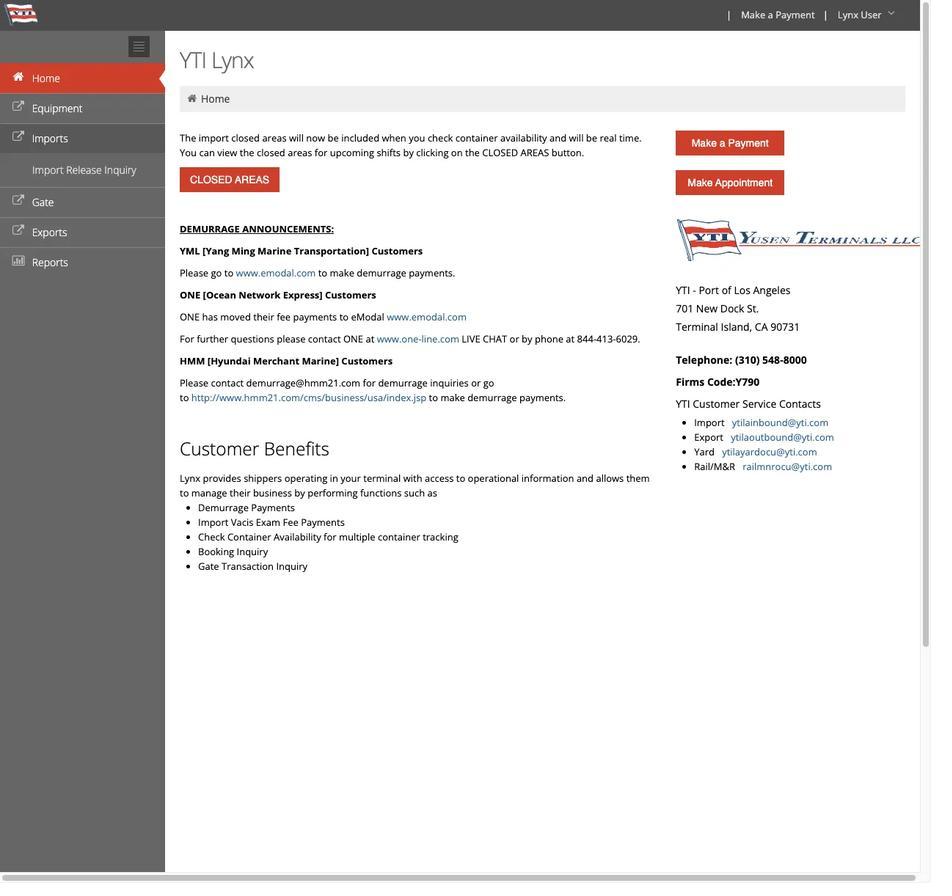 Task type: describe. For each thing, give the bounding box(es) containing it.
external link image for exports
[[11, 226, 26, 236]]

the
[[180, 131, 196, 145]]

http://www.hmm21.com/cms/business/usa/index.jsp
[[191, 391, 426, 404]]

1 be from the left
[[328, 131, 339, 145]]

1 vertical spatial home image
[[186, 93, 198, 103]]

on
[[451, 146, 463, 159]]

0 horizontal spatial make
[[330, 266, 354, 280]]

1 horizontal spatial lynx
[[211, 45, 254, 75]]

container inside the import closed areas will now be included when you check container availability and will be real time. you can view the closed areas for upcoming shifts by clicking on the closed areas button.
[[455, 131, 498, 145]]

lynx user link
[[831, 0, 904, 31]]

terminal
[[363, 472, 401, 485]]

st.
[[747, 302, 759, 315]]

external link image for gate
[[11, 196, 26, 206]]

angeles
[[753, 283, 791, 297]]

http://www.hmm21.com/cms/business/usa/index.jsp to make demurrage payments.
[[191, 391, 566, 404]]

1 horizontal spatial contact
[[308, 332, 341, 346]]

code:y790
[[707, 375, 760, 389]]

fee
[[277, 310, 291, 324]]

included
[[341, 131, 379, 145]]

one for one [ocean network express] customers
[[180, 288, 200, 302]]

hmm [hyundai merchant marine] customers
[[180, 354, 393, 368]]

ming
[[232, 244, 255, 258]]

to up [ocean
[[224, 266, 233, 280]]

0 vertical spatial payments.
[[409, 266, 455, 280]]

2 at from the left
[[566, 332, 575, 346]]

1 vertical spatial make a payment
[[692, 137, 769, 149]]

gate inside "gate" link
[[32, 195, 54, 209]]

one [ocean network express] customers
[[180, 288, 376, 302]]

payments
[[293, 310, 337, 324]]

to down "transportation]"
[[318, 266, 327, 280]]

to right access
[[456, 472, 465, 485]]

check
[[198, 530, 225, 544]]

you
[[180, 146, 197, 159]]

container inside the lynx provides shippers operating in your terminal with access to operational information and allows them to manage their business by performing functions such as demurrage payments import vacis exam fee payments check container availability for multiple container tracking booking inquiry gate transaction inquiry
[[378, 530, 420, 544]]

0 vertical spatial closed
[[231, 131, 260, 145]]

yti for yti - port of los angeles 701 new dock st. terminal island, ca 90731
[[676, 283, 690, 297]]

import for import release inquiry
[[32, 163, 64, 177]]

lynx user
[[838, 8, 882, 21]]

for inside please contact demurrage@hmm21.com for demurrage inquiries or go to
[[363, 376, 376, 390]]

844-
[[577, 332, 597, 346]]

external link image for equipment
[[11, 102, 26, 112]]

express]
[[283, 288, 323, 302]]

1 vertical spatial home
[[201, 92, 230, 106]]

hmm
[[180, 354, 205, 368]]

ytilaoutbound@yti.com link
[[731, 431, 834, 444]]

has
[[202, 310, 218, 324]]

0 horizontal spatial home link
[[0, 63, 165, 93]]

90731
[[771, 320, 800, 334]]

equipment link
[[0, 93, 165, 123]]

0 horizontal spatial payments
[[251, 501, 295, 514]]

yard
[[694, 445, 720, 459]]

vacis
[[231, 516, 253, 529]]

yti lynx
[[180, 45, 254, 75]]

0 vertical spatial make a payment
[[741, 8, 815, 21]]

1 horizontal spatial inquiry
[[237, 545, 268, 558]]

0 vertical spatial www.emodal.com
[[236, 266, 316, 280]]

go inside please contact demurrage@hmm21.com for demurrage inquiries or go to
[[483, 376, 494, 390]]

contacts
[[779, 397, 821, 411]]

export
[[694, 431, 728, 444]]

please for please contact demurrage@hmm21.com for demurrage inquiries or go to
[[180, 376, 208, 390]]

as
[[427, 486, 437, 500]]

and inside the import closed areas will now be included when you check container availability and will be real time. you can view the closed areas for upcoming shifts by clicking on the closed areas button.
[[550, 131, 567, 145]]

customer benefits
[[180, 437, 329, 461]]

1 vertical spatial payment
[[728, 137, 769, 149]]

shippers
[[244, 472, 282, 485]]

yti customer service contacts
[[676, 397, 821, 411]]

angle down image
[[884, 8, 899, 18]]

1 vertical spatial payments.
[[519, 391, 566, 404]]

tracking
[[423, 530, 458, 544]]

0 vertical spatial payment
[[776, 8, 815, 21]]

release
[[66, 163, 102, 177]]

demurrage@hmm21.com
[[246, 376, 360, 390]]

with
[[403, 472, 422, 485]]

the import closed areas will now be included when you check container availability and will be real time. you can view the closed areas for upcoming shifts by clicking on the closed areas button.
[[180, 131, 642, 159]]

fee
[[283, 516, 298, 529]]

railmnrocu@yti.com
[[743, 460, 832, 473]]

0 vertical spatial customer
[[693, 397, 740, 411]]

0 horizontal spatial customer
[[180, 437, 259, 461]]

shifts
[[377, 146, 401, 159]]

button.
[[552, 146, 584, 159]]

further
[[197, 332, 228, 346]]

bar chart image
[[11, 256, 26, 266]]

0 vertical spatial make a payment link
[[735, 0, 820, 31]]

by inside the import closed areas will now be included when you check container availability and will be real time. you can view the closed areas for upcoming shifts by clicking on the closed areas button.
[[403, 146, 414, 159]]

network
[[239, 288, 281, 302]]

import ytilainbound@yti.com
[[694, 416, 828, 429]]

exports link
[[0, 217, 165, 247]]

operating
[[284, 472, 327, 485]]

0 vertical spatial make
[[741, 8, 765, 21]]

of
[[722, 283, 731, 297]]

moved
[[220, 310, 251, 324]]

and inside the lynx provides shippers operating in your terminal with access to operational information and allows them to manage their business by performing functions such as demurrage payments import vacis exam fee payments check container availability for multiple container tracking booking inquiry gate transaction inquiry
[[577, 472, 594, 485]]

0 horizontal spatial a
[[720, 137, 725, 149]]

telephone:
[[676, 353, 732, 367]]

yti for yti customer service contacts
[[676, 397, 690, 411]]

inquiries
[[430, 376, 469, 390]]

phone
[[535, 332, 563, 346]]

please
[[277, 332, 306, 346]]

firms
[[676, 375, 705, 389]]

0 vertical spatial home
[[32, 71, 60, 85]]

contact inside please contact demurrage@hmm21.com for demurrage inquiries or go to
[[211, 376, 244, 390]]

merchant
[[253, 354, 299, 368]]

1 horizontal spatial payments
[[301, 516, 345, 529]]

0 vertical spatial customers
[[372, 244, 423, 258]]

1 horizontal spatial home link
[[201, 92, 230, 106]]

functions
[[360, 486, 402, 500]]

ytilayardocu@yti.com
[[722, 445, 817, 459]]

2 vertical spatial demurrage
[[467, 391, 517, 404]]

exam
[[256, 516, 280, 529]]

2 be from the left
[[586, 131, 597, 145]]

los
[[734, 283, 750, 297]]

ytilainbound@yti.com
[[732, 416, 828, 429]]

1 will from the left
[[289, 131, 304, 145]]

business
[[253, 486, 292, 500]]

chat
[[483, 332, 507, 346]]

1 at from the left
[[366, 332, 374, 346]]

allows
[[596, 472, 624, 485]]

rail/m&r
[[694, 460, 740, 473]]

(310)
[[735, 353, 760, 367]]

manage
[[191, 486, 227, 500]]

0 horizontal spatial inquiry
[[104, 163, 136, 177]]

equipment
[[32, 101, 83, 115]]

such
[[404, 486, 425, 500]]

terminal
[[676, 320, 718, 334]]

railmnrocu@yti.com link
[[743, 460, 832, 473]]

external link image
[[11, 132, 26, 142]]

demurrage inside please contact demurrage@hmm21.com for demurrage inquiries or go to
[[378, 376, 428, 390]]

yml
[[180, 244, 200, 258]]

customers for hmm [hyundai merchant marine] customers
[[341, 354, 393, 368]]

import inside the lynx provides shippers operating in your terminal with access to operational information and allows them to manage their business by performing functions such as demurrage payments import vacis exam fee payments check container availability for multiple container tracking booking inquiry gate transaction inquiry
[[198, 516, 228, 529]]

port
[[699, 283, 719, 297]]

www.one-line.com link
[[377, 332, 459, 346]]

import for import ytilainbound@yti.com
[[694, 416, 725, 429]]

make appointment
[[688, 177, 773, 189]]

6029.
[[616, 332, 640, 346]]



Task type: vqa. For each thing, say whether or not it's contained in the screenshot.
home image
yes



Task type: locate. For each thing, give the bounding box(es) containing it.
external link image inside "gate" link
[[11, 196, 26, 206]]

ytilainbound@yti.com link
[[732, 416, 828, 429]]

reports link
[[0, 247, 165, 277]]

1 horizontal spatial go
[[483, 376, 494, 390]]

548-
[[762, 353, 783, 367]]

information
[[521, 472, 574, 485]]

the right on
[[465, 146, 480, 159]]

1 horizontal spatial at
[[566, 332, 575, 346]]

|
[[726, 8, 732, 21], [823, 8, 828, 21]]

yti
[[180, 45, 206, 75], [676, 283, 690, 297], [676, 397, 690, 411]]

1 vertical spatial areas
[[288, 146, 312, 159]]

by left the phone
[[522, 332, 532, 346]]

0 vertical spatial for
[[315, 146, 327, 159]]

0 horizontal spatial payment
[[728, 137, 769, 149]]

1 vertical spatial please
[[180, 376, 208, 390]]

one left the 'has' in the top left of the page
[[180, 310, 200, 324]]

1 vertical spatial and
[[577, 472, 594, 485]]

and up button.
[[550, 131, 567, 145]]

clicking
[[416, 146, 449, 159]]

0 horizontal spatial go
[[211, 266, 222, 280]]

closed
[[231, 131, 260, 145], [257, 146, 285, 159]]

to down 'hmm'
[[180, 391, 189, 404]]

1 horizontal spatial home image
[[186, 93, 198, 103]]

go
[[211, 266, 222, 280], [483, 376, 494, 390]]

home link up equipment
[[0, 63, 165, 93]]

www.emodal.com up www.one-line.com link
[[387, 310, 467, 324]]

contact down [hyundai
[[211, 376, 244, 390]]

0 horizontal spatial the
[[240, 146, 254, 159]]

demurrage
[[198, 501, 249, 514]]

1 horizontal spatial the
[[465, 146, 480, 159]]

www.emodal.com link down 'marine'
[[236, 266, 316, 280]]

user
[[861, 8, 882, 21]]

1 vertical spatial www.emodal.com
[[387, 310, 467, 324]]

firms code:y790
[[676, 375, 760, 389]]

lynx for user
[[838, 8, 858, 21]]

the right "view"
[[240, 146, 254, 159]]

2 vertical spatial yti
[[676, 397, 690, 411]]

be right the now
[[328, 131, 339, 145]]

import
[[199, 131, 229, 145]]

2 will from the left
[[569, 131, 584, 145]]

gate down booking
[[198, 560, 219, 573]]

payments up availability
[[301, 516, 345, 529]]

areas left the now
[[262, 131, 287, 145]]

by inside the lynx provides shippers operating in your terminal with access to operational information and allows them to manage their business by performing functions such as demurrage payments import vacis exam fee payments check container availability for multiple container tracking booking inquiry gate transaction inquiry
[[294, 486, 305, 500]]

413-
[[597, 332, 616, 346]]

1 horizontal spatial a
[[768, 8, 773, 21]]

2 horizontal spatial inquiry
[[276, 560, 307, 573]]

0 vertical spatial make
[[330, 266, 354, 280]]

0 vertical spatial gate
[[32, 195, 54, 209]]

payments down business
[[251, 501, 295, 514]]

for inside the lynx provides shippers operating in your terminal with access to operational information and allows them to manage their business by performing functions such as demurrage payments import vacis exam fee payments check container availability for multiple container tracking booking inquiry gate transaction inquiry
[[324, 530, 336, 544]]

transaction
[[222, 560, 274, 573]]

for inside the import closed areas will now be included when you check container availability and will be real time. you can view the closed areas for upcoming shifts by clicking on the closed areas button.
[[315, 146, 327, 159]]

0 horizontal spatial www.emodal.com link
[[236, 266, 316, 280]]

be
[[328, 131, 339, 145], [586, 131, 597, 145]]

1 vertical spatial make a payment link
[[676, 131, 784, 156]]

0 vertical spatial import
[[32, 163, 64, 177]]

external link image inside exports link
[[11, 226, 26, 236]]

make down "transportation]"
[[330, 266, 354, 280]]

3 external link image from the top
[[11, 226, 26, 236]]

www.one-
[[377, 332, 422, 346]]

when
[[382, 131, 406, 145]]

demurrage announcements:
[[180, 222, 334, 236]]

2 vertical spatial make
[[688, 177, 713, 189]]

lynx inside the lynx provides shippers operating in your terminal with access to operational information and allows them to manage their business by performing functions such as demurrage payments import vacis exam fee payments check container availability for multiple container tracking booking inquiry gate transaction inquiry
[[180, 472, 200, 485]]

to inside please contact demurrage@hmm21.com for demurrage inquiries or go to
[[180, 391, 189, 404]]

0 vertical spatial demurrage
[[357, 266, 406, 280]]

for
[[180, 332, 194, 346]]

1 horizontal spatial their
[[253, 310, 274, 324]]

container
[[455, 131, 498, 145], [378, 530, 420, 544]]

real
[[600, 131, 617, 145]]

home image inside the home link
[[11, 72, 26, 82]]

announcements:
[[242, 222, 334, 236]]

availability
[[500, 131, 547, 145]]

home image up external link icon on the top
[[11, 72, 26, 82]]

[hyundai
[[208, 354, 251, 368]]

marine
[[258, 244, 292, 258]]

home image
[[11, 72, 26, 82], [186, 93, 198, 103]]

www.emodal.com link for to make demurrage payments.
[[236, 266, 316, 280]]

go right the inquiries
[[483, 376, 494, 390]]

0 horizontal spatial or
[[471, 376, 481, 390]]

1 horizontal spatial will
[[569, 131, 584, 145]]

by down "you"
[[403, 146, 414, 159]]

1 horizontal spatial areas
[[288, 146, 312, 159]]

customer
[[693, 397, 740, 411], [180, 437, 259, 461]]

1 horizontal spatial www.emodal.com link
[[387, 310, 467, 324]]

for
[[315, 146, 327, 159], [363, 376, 376, 390], [324, 530, 336, 544]]

go down [yang
[[211, 266, 222, 280]]

availability
[[274, 530, 321, 544]]

lynx for provides
[[180, 472, 200, 485]]

import release inquiry
[[32, 163, 136, 177]]

at left 844-
[[566, 332, 575, 346]]

for down the now
[[315, 146, 327, 159]]

now
[[306, 131, 325, 145]]

please inside please contact demurrage@hmm21.com for demurrage inquiries or go to
[[180, 376, 208, 390]]

home up equipment
[[32, 71, 60, 85]]

2 please from the top
[[180, 376, 208, 390]]

home link down yti lynx
[[201, 92, 230, 106]]

one
[[180, 288, 200, 302], [180, 310, 200, 324], [343, 332, 363, 346]]

1 vertical spatial external link image
[[11, 196, 26, 206]]

2 horizontal spatial by
[[522, 332, 532, 346]]

1 vertical spatial payments
[[301, 516, 345, 529]]

customers
[[372, 244, 423, 258], [325, 288, 376, 302], [341, 354, 393, 368]]

customers for one [ocean network express] customers
[[325, 288, 376, 302]]

benefits
[[264, 437, 329, 461]]

be left real
[[586, 131, 597, 145]]

0 vertical spatial www.emodal.com link
[[236, 266, 316, 280]]

gate inside the lynx provides shippers operating in your terminal with access to operational information and allows them to manage their business by performing functions such as demurrage payments import vacis exam fee payments check container availability for multiple container tracking booking inquiry gate transaction inquiry
[[198, 560, 219, 573]]

0 vertical spatial contact
[[308, 332, 341, 346]]

2 vertical spatial import
[[198, 516, 228, 529]]

their left the "fee"
[[253, 310, 274, 324]]

customers up http://www.hmm21.com/cms/business/usa/index.jsp to make demurrage payments.
[[341, 354, 393, 368]]

home
[[32, 71, 60, 85], [201, 92, 230, 106]]

at down emodal
[[366, 332, 374, 346]]

demurrage
[[180, 222, 240, 236]]

by
[[403, 146, 414, 159], [522, 332, 532, 346], [294, 486, 305, 500]]

please for please go to www.emodal.com to make demurrage payments.
[[180, 266, 208, 280]]

0 vertical spatial external link image
[[11, 102, 26, 112]]

yti inside yti - port of los angeles 701 new dock st. terminal island, ca 90731
[[676, 283, 690, 297]]

imports link
[[0, 123, 165, 153]]

live
[[462, 332, 480, 346]]

0 vertical spatial their
[[253, 310, 274, 324]]

gate
[[32, 195, 54, 209], [198, 560, 219, 573]]

make for bottommost the make a payment link
[[692, 137, 717, 149]]

1 horizontal spatial be
[[586, 131, 597, 145]]

0 vertical spatial container
[[455, 131, 498, 145]]

payments. down the phone
[[519, 391, 566, 404]]

gate up exports on the top of page
[[32, 195, 54, 209]]

line.com
[[422, 332, 459, 346]]

or inside please contact demurrage@hmm21.com for demurrage inquiries or go to
[[471, 376, 481, 390]]

2 vertical spatial by
[[294, 486, 305, 500]]

None submit
[[180, 167, 280, 192]]

payment up appointment
[[728, 137, 769, 149]]

one for one has moved their fee payments to emodal www.emodal.com
[[180, 310, 200, 324]]

1 horizontal spatial gate
[[198, 560, 219, 573]]

2 vertical spatial inquiry
[[276, 560, 307, 573]]

at
[[366, 332, 374, 346], [566, 332, 575, 346]]

import up 'export'
[[694, 416, 725, 429]]

1 vertical spatial make
[[440, 391, 465, 404]]

your
[[341, 472, 361, 485]]

1 vertical spatial container
[[378, 530, 420, 544]]

2 horizontal spatial lynx
[[838, 8, 858, 21]]

2 | from the left
[[823, 8, 828, 21]]

1 vertical spatial one
[[180, 310, 200, 324]]

[ocean
[[203, 288, 236, 302]]

0 horizontal spatial be
[[328, 131, 339, 145]]

one left [ocean
[[180, 288, 200, 302]]

contact down the 'one has moved their fee payments to emodal www.emodal.com' in the top of the page
[[308, 332, 341, 346]]

questions
[[231, 332, 274, 346]]

1 vertical spatial customer
[[180, 437, 259, 461]]

1 horizontal spatial payment
[[776, 8, 815, 21]]

service
[[742, 397, 776, 411]]

closed up "view"
[[231, 131, 260, 145]]

customer down "firms code:y790" at the right of the page
[[693, 397, 740, 411]]

customers up emodal
[[325, 288, 376, 302]]

0 vertical spatial go
[[211, 266, 222, 280]]

1 vertical spatial www.emodal.com link
[[387, 310, 467, 324]]

exports
[[32, 225, 67, 239]]

for left multiple on the left bottom
[[324, 530, 336, 544]]

make appointment link
[[676, 170, 784, 195]]

2 vertical spatial one
[[343, 332, 363, 346]]

1 vertical spatial yti
[[676, 283, 690, 297]]

ytilaoutbound@yti.com
[[731, 431, 834, 444]]

home down yti lynx
[[201, 92, 230, 106]]

one has moved their fee payments to emodal www.emodal.com
[[180, 310, 467, 324]]

to left emodal
[[339, 310, 349, 324]]

will
[[289, 131, 304, 145], [569, 131, 584, 145]]

0 horizontal spatial |
[[726, 8, 732, 21]]

2 vertical spatial for
[[324, 530, 336, 544]]

yti - port of los angeles 701 new dock st. terminal island, ca 90731
[[676, 283, 800, 334]]

for up http://www.hmm21.com/cms/business/usa/index.jsp to make demurrage payments.
[[363, 376, 376, 390]]

please down 'hmm'
[[180, 376, 208, 390]]

demurrage up emodal
[[357, 266, 406, 280]]

make
[[330, 266, 354, 280], [440, 391, 465, 404]]

their inside the lynx provides shippers operating in your terminal with access to operational information and allows them to manage their business by performing functions such as demurrage payments import vacis exam fee payments check container availability for multiple container tracking booking inquiry gate transaction inquiry
[[230, 486, 251, 500]]

for further questions please contact one at www.one-line.com live chat or by phone at 844-413-6029.
[[180, 332, 640, 346]]

www.emodal.com link for one has moved their fee payments to emodal www.emodal.com
[[387, 310, 467, 324]]

0 horizontal spatial payments.
[[409, 266, 455, 280]]

import down imports
[[32, 163, 64, 177]]

1 please from the top
[[180, 266, 208, 280]]

payments. up line.com
[[409, 266, 455, 280]]

2 vertical spatial lynx
[[180, 472, 200, 485]]

1 horizontal spatial container
[[455, 131, 498, 145]]

0 horizontal spatial areas
[[262, 131, 287, 145]]

demurrage down the inquiries
[[467, 391, 517, 404]]

ytilayardocu@yti.com link
[[722, 445, 817, 459]]

0 horizontal spatial their
[[230, 486, 251, 500]]

to down the inquiries
[[429, 391, 438, 404]]

0 vertical spatial lynx
[[838, 8, 858, 21]]

2 vertical spatial external link image
[[11, 226, 26, 236]]

or right chat
[[510, 332, 519, 346]]

areas down the now
[[288, 146, 312, 159]]

time.
[[619, 131, 642, 145]]

1 vertical spatial go
[[483, 376, 494, 390]]

1 horizontal spatial www.emodal.com
[[387, 310, 467, 324]]

island,
[[721, 320, 752, 334]]

view
[[217, 146, 237, 159]]

1 vertical spatial a
[[720, 137, 725, 149]]

0 vertical spatial payments
[[251, 501, 295, 514]]

or right the inquiries
[[471, 376, 481, 390]]

external link image inside 'equipment' link
[[11, 102, 26, 112]]

you
[[409, 131, 425, 145]]

1 external link image from the top
[[11, 102, 26, 112]]

2 the from the left
[[465, 146, 480, 159]]

0 vertical spatial or
[[510, 332, 519, 346]]

1 vertical spatial closed
[[257, 146, 285, 159]]

yti for yti lynx
[[180, 45, 206, 75]]

0 vertical spatial one
[[180, 288, 200, 302]]

1 vertical spatial lynx
[[211, 45, 254, 75]]

upcoming
[[330, 146, 374, 159]]

and left allows
[[577, 472, 594, 485]]

0 horizontal spatial and
[[550, 131, 567, 145]]

booking
[[198, 545, 234, 558]]

one down emodal
[[343, 332, 363, 346]]

container left tracking
[[378, 530, 420, 544]]

make for make appointment link
[[688, 177, 713, 189]]

the
[[240, 146, 254, 159], [465, 146, 480, 159]]

import release inquiry link
[[0, 159, 165, 181]]

to left "manage"
[[180, 486, 189, 500]]

1 | from the left
[[726, 8, 732, 21]]

1 vertical spatial by
[[522, 332, 532, 346]]

import up check
[[198, 516, 228, 529]]

2 vertical spatial customers
[[341, 354, 393, 368]]

closed right "view"
[[257, 146, 285, 159]]

marine]
[[302, 354, 339, 368]]

2 external link image from the top
[[11, 196, 26, 206]]

1 the from the left
[[240, 146, 254, 159]]

2 horizontal spatial import
[[694, 416, 725, 429]]

1 horizontal spatial payments.
[[519, 391, 566, 404]]

[yang
[[203, 244, 229, 258]]

will left the now
[[289, 131, 304, 145]]

customers right "transportation]"
[[372, 244, 423, 258]]

0 vertical spatial by
[[403, 146, 414, 159]]

by down operating at the left bottom of page
[[294, 486, 305, 500]]

home image up the
[[186, 93, 198, 103]]

container up on
[[455, 131, 498, 145]]

inquiry down container
[[237, 545, 268, 558]]

www.emodal.com link up www.one-line.com link
[[387, 310, 467, 324]]

0 horizontal spatial import
[[32, 163, 64, 177]]

0 horizontal spatial www.emodal.com
[[236, 266, 316, 280]]

customer up provides
[[180, 437, 259, 461]]

1 horizontal spatial |
[[823, 8, 828, 21]]

payment left the lynx user
[[776, 8, 815, 21]]

operational
[[468, 472, 519, 485]]

inquiry right release on the left top
[[104, 163, 136, 177]]

external link image
[[11, 102, 26, 112], [11, 196, 26, 206], [11, 226, 26, 236]]

imports
[[32, 131, 68, 145]]

please down yml at the left top of the page
[[180, 266, 208, 280]]

0 vertical spatial home image
[[11, 72, 26, 82]]

please contact demurrage@hmm21.com for demurrage inquiries or go to
[[180, 376, 494, 404]]

0 horizontal spatial by
[[294, 486, 305, 500]]

their up the demurrage
[[230, 486, 251, 500]]

0 horizontal spatial home
[[32, 71, 60, 85]]

demurrage up http://www.hmm21.com/cms/business/usa/index.jsp to make demurrage payments.
[[378, 376, 428, 390]]

0 vertical spatial inquiry
[[104, 163, 136, 177]]

make
[[741, 8, 765, 21], [692, 137, 717, 149], [688, 177, 713, 189]]

a
[[768, 8, 773, 21], [720, 137, 725, 149]]

inquiry down availability
[[276, 560, 307, 573]]

www.emodal.com down 'marine'
[[236, 266, 316, 280]]

make down the inquiries
[[440, 391, 465, 404]]

0 vertical spatial a
[[768, 8, 773, 21]]

will up button.
[[569, 131, 584, 145]]

1 horizontal spatial customer
[[693, 397, 740, 411]]



